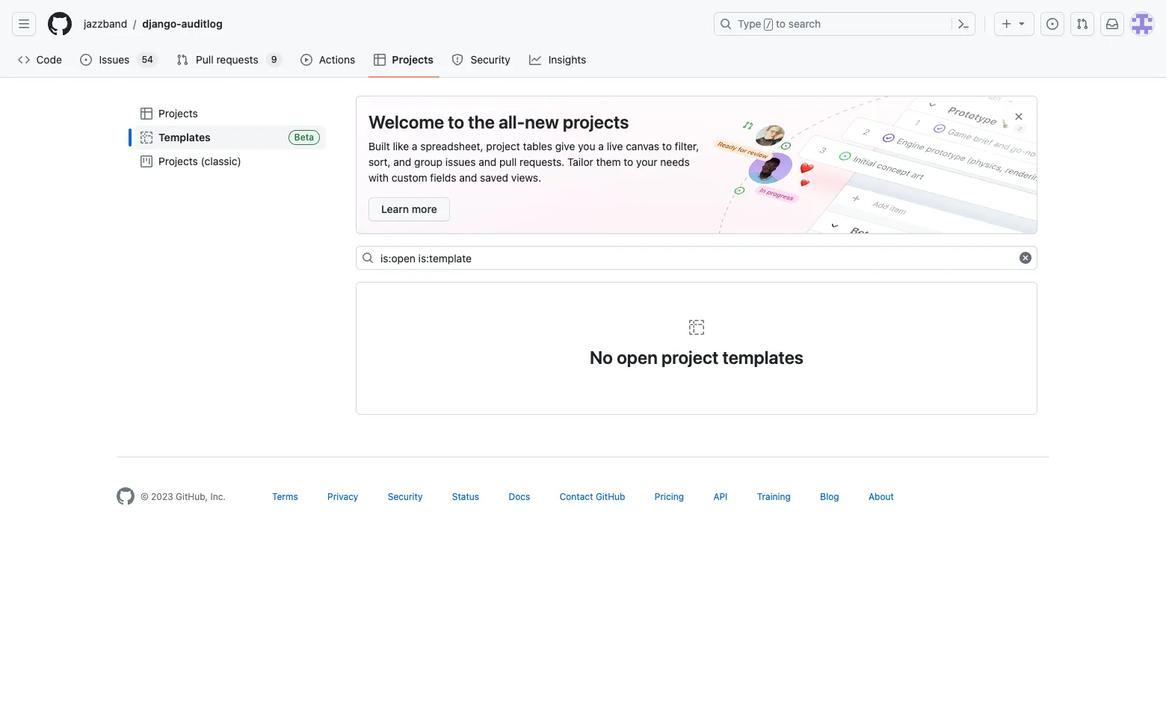 Task type: locate. For each thing, give the bounding box(es) containing it.
command palette image
[[958, 18, 970, 30]]

1 vertical spatial git pull request image
[[177, 54, 188, 66]]

1 horizontal spatial project
[[662, 347, 719, 368]]

project inside welcome to the all-new projects built like a spreadsheet, project tables give you a live canvas to filter, sort, and group issues and pull requests. tailor them to your needs with custom fields and saved views.
[[486, 140, 520, 153]]

to up spreadsheet,
[[448, 111, 465, 132]]

close image
[[1013, 111, 1025, 123]]

0 horizontal spatial and
[[394, 156, 412, 168]]

projects link up projects (classic) link
[[135, 102, 326, 126]]

project template image
[[141, 132, 153, 144]]

github,
[[176, 491, 208, 503]]

1 horizontal spatial issue opened image
[[1047, 18, 1059, 30]]

1 vertical spatial projects link
[[135, 102, 326, 126]]

fields
[[430, 171, 457, 184]]

projects link left shield image
[[368, 49, 440, 71]]

0 horizontal spatial project
[[486, 140, 520, 153]]

0 horizontal spatial git pull request image
[[177, 54, 188, 66]]

contact
[[560, 491, 593, 503]]

homepage image up code
[[48, 12, 72, 36]]

projects inside projects (classic) link
[[159, 155, 198, 168]]

type
[[738, 17, 762, 30]]

search
[[789, 17, 821, 30]]

0 horizontal spatial a
[[412, 140, 418, 153]]

1 vertical spatial homepage image
[[117, 488, 135, 506]]

git pull request image left pull
[[177, 54, 188, 66]]

security link left graph image at the left top of the page
[[446, 49, 518, 71]]

insights link
[[524, 49, 594, 71]]

issue opened image right triangle down icon
[[1047, 18, 1059, 30]]

1 vertical spatial list
[[129, 96, 332, 179]]

security link left status link on the left bottom of the page
[[388, 491, 423, 503]]

and down like at left
[[394, 156, 412, 168]]

a right like at left
[[412, 140, 418, 153]]

security link
[[446, 49, 518, 71], [388, 491, 423, 503]]

learn more
[[381, 203, 437, 215]]

0 horizontal spatial projects link
[[135, 102, 326, 126]]

projects up 'templates'
[[159, 107, 198, 120]]

table image
[[141, 108, 153, 120]]

code
[[36, 53, 62, 66]]

projects down 'templates'
[[159, 155, 198, 168]]

like
[[393, 140, 409, 153]]

plus image
[[1001, 18, 1013, 30]]

terms link
[[272, 491, 298, 503]]

code image
[[18, 54, 30, 66]]

issues
[[446, 156, 476, 168]]

/ inside type / to search
[[766, 19, 772, 30]]

list
[[78, 12, 705, 36], [129, 96, 332, 179]]

0 vertical spatial project
[[486, 140, 520, 153]]

terms
[[272, 491, 298, 503]]

give
[[555, 140, 575, 153]]

/ inside jazzband / django-auditlog
[[133, 18, 136, 30]]

projects right table image
[[392, 53, 434, 66]]

0 vertical spatial projects
[[392, 53, 434, 66]]

you
[[578, 140, 596, 153]]

to
[[776, 17, 786, 30], [448, 111, 465, 132], [663, 140, 672, 153], [624, 156, 634, 168]]

code link
[[12, 49, 68, 71]]

status link
[[452, 491, 479, 503]]

and
[[394, 156, 412, 168], [479, 156, 497, 168], [459, 171, 477, 184]]

live
[[607, 140, 623, 153]]

9
[[271, 54, 277, 65]]

issue opened image for bottom git pull request icon
[[80, 54, 92, 66]]

pull requests
[[196, 53, 258, 66]]

1 horizontal spatial /
[[766, 19, 772, 30]]

list containing projects
[[129, 96, 332, 179]]

list containing jazzband
[[78, 12, 705, 36]]

built
[[369, 140, 390, 153]]

projects (classic) link
[[135, 150, 326, 174]]

(classic)
[[201, 155, 241, 168]]

0 horizontal spatial issue opened image
[[80, 54, 92, 66]]

1 horizontal spatial projects link
[[368, 49, 440, 71]]

api
[[714, 491, 728, 503]]

inc.
[[210, 491, 226, 503]]

security left status link on the left bottom of the page
[[388, 491, 423, 503]]

1 horizontal spatial security link
[[446, 49, 518, 71]]

new
[[525, 111, 559, 132]]

homepage image left ©
[[117, 488, 135, 506]]

1 horizontal spatial security
[[471, 53, 511, 66]]

group
[[414, 156, 443, 168]]

project down project template icon
[[662, 347, 719, 368]]

2 vertical spatial projects
[[159, 155, 198, 168]]

projects (classic)
[[159, 155, 241, 168]]

0 vertical spatial homepage image
[[48, 12, 72, 36]]

security
[[471, 53, 511, 66], [388, 491, 423, 503]]

a left the "live"
[[599, 140, 604, 153]]

0 vertical spatial projects link
[[368, 49, 440, 71]]

0 horizontal spatial /
[[133, 18, 136, 30]]

docs link
[[509, 491, 530, 503]]

homepage image
[[48, 12, 72, 36], [117, 488, 135, 506]]

git pull request image left the notifications image
[[1077, 18, 1089, 30]]

shield image
[[452, 54, 464, 66]]

tailor
[[568, 156, 594, 168]]

0 vertical spatial issue opened image
[[1047, 18, 1059, 30]]

/
[[133, 18, 136, 30], [766, 19, 772, 30]]

0 horizontal spatial security link
[[388, 491, 423, 503]]

and up saved
[[479, 156, 497, 168]]

jazzband / django-auditlog
[[84, 17, 223, 30]]

search image
[[362, 252, 374, 264]]

github
[[596, 491, 626, 503]]

the
[[468, 111, 495, 132]]

0 vertical spatial security
[[471, 53, 511, 66]]

issue opened image
[[1047, 18, 1059, 30], [80, 54, 92, 66]]

security right shield image
[[471, 53, 511, 66]]

0 vertical spatial list
[[78, 12, 705, 36]]

templates
[[159, 131, 211, 144]]

projects
[[392, 53, 434, 66], [159, 107, 198, 120], [159, 155, 198, 168]]

and down issues
[[459, 171, 477, 184]]

no open project templates
[[590, 347, 804, 368]]

graph image
[[530, 54, 542, 66]]

django-auditlog link
[[136, 12, 229, 36]]

triangle down image
[[1016, 17, 1028, 29]]

jazzband
[[84, 17, 127, 30]]

/ left django- at the top left of page
[[133, 18, 136, 30]]

project template image
[[688, 319, 706, 337]]

saved
[[480, 171, 509, 184]]

/ right type
[[766, 19, 772, 30]]

about
[[869, 491, 894, 503]]

a
[[412, 140, 418, 153], [599, 140, 604, 153]]

1 vertical spatial issue opened image
[[80, 54, 92, 66]]

pricing
[[655, 491, 684, 503]]

sort,
[[369, 156, 391, 168]]

project
[[486, 140, 520, 153], [662, 347, 719, 368]]

0 vertical spatial git pull request image
[[1077, 18, 1089, 30]]

git pull request image
[[1077, 18, 1089, 30], [177, 54, 188, 66]]

1 horizontal spatial a
[[599, 140, 604, 153]]

issue opened image left issues
[[80, 54, 92, 66]]

training link
[[757, 491, 791, 503]]

security inside 'link'
[[471, 53, 511, 66]]

to left search
[[776, 17, 786, 30]]

learn
[[381, 203, 409, 215]]

0 horizontal spatial security
[[388, 491, 423, 503]]

©
[[141, 491, 149, 503]]

project up pull
[[486, 140, 520, 153]]

pull
[[196, 53, 214, 66]]

to left your
[[624, 156, 634, 168]]

projects link
[[368, 49, 440, 71], [135, 102, 326, 126]]

1 horizontal spatial homepage image
[[117, 488, 135, 506]]

insights
[[549, 53, 587, 66]]



Task type: vqa. For each thing, say whether or not it's contained in the screenshot.
the 'collapse?'
no



Task type: describe. For each thing, give the bounding box(es) containing it.
learn more link
[[369, 197, 450, 221]]

table image
[[374, 54, 386, 66]]

about link
[[869, 491, 894, 503]]

© 2023 github, inc.
[[141, 491, 226, 503]]

54
[[142, 54, 153, 65]]

blog
[[821, 491, 840, 503]]

welcome to the all-new projects built like a spreadsheet, project tables give you a live canvas to filter, sort, and group issues and pull requests. tailor them to your needs with custom fields and saved views.
[[369, 111, 699, 184]]

all-
[[499, 111, 525, 132]]

welcome
[[369, 111, 444, 132]]

no
[[590, 347, 613, 368]]

jazzband link
[[78, 12, 133, 36]]

contact github
[[560, 491, 626, 503]]

issues
[[99, 53, 130, 66]]

notifications image
[[1107, 18, 1119, 30]]

privacy
[[328, 491, 359, 503]]

1 horizontal spatial git pull request image
[[1077, 18, 1089, 30]]

api link
[[714, 491, 728, 503]]

status
[[452, 491, 479, 503]]

1 vertical spatial security
[[388, 491, 423, 503]]

views.
[[511, 171, 542, 184]]

clear image
[[1020, 252, 1032, 264]]

to up needs on the right top of the page
[[663, 140, 672, 153]]

1 a from the left
[[412, 140, 418, 153]]

your
[[636, 156, 658, 168]]

Search all projects text field
[[356, 246, 1038, 270]]

1 vertical spatial projects
[[159, 107, 198, 120]]

docs
[[509, 491, 530, 503]]

contact github link
[[560, 491, 626, 503]]

them
[[597, 156, 621, 168]]

projects
[[563, 111, 629, 132]]

beta
[[294, 132, 314, 143]]

requests
[[216, 53, 258, 66]]

project image
[[141, 156, 153, 168]]

with
[[369, 171, 389, 184]]

play image
[[300, 54, 312, 66]]

requests.
[[520, 156, 565, 168]]

type / to search
[[738, 17, 821, 30]]

pull
[[500, 156, 517, 168]]

canvas
[[626, 140, 660, 153]]

blog link
[[821, 491, 840, 503]]

0 horizontal spatial homepage image
[[48, 12, 72, 36]]

training
[[757, 491, 791, 503]]

more
[[412, 203, 437, 215]]

auditlog
[[181, 17, 223, 30]]

2023
[[151, 491, 173, 503]]

/ for jazzband
[[133, 18, 136, 30]]

/ for type
[[766, 19, 772, 30]]

2 a from the left
[[599, 140, 604, 153]]

1 vertical spatial project
[[662, 347, 719, 368]]

templates
[[723, 347, 804, 368]]

0 vertical spatial security link
[[446, 49, 518, 71]]

privacy link
[[328, 491, 359, 503]]

1 vertical spatial security link
[[388, 491, 423, 503]]

actions link
[[294, 49, 362, 71]]

pricing link
[[655, 491, 684, 503]]

tables
[[523, 140, 553, 153]]

issue opened image for the rightmost git pull request icon
[[1047, 18, 1059, 30]]

spreadsheet,
[[421, 140, 484, 153]]

actions
[[319, 53, 355, 66]]

2 horizontal spatial and
[[479, 156, 497, 168]]

needs
[[661, 156, 690, 168]]

filter,
[[675, 140, 699, 153]]

django-
[[142, 17, 181, 30]]

1 horizontal spatial and
[[459, 171, 477, 184]]

open
[[617, 347, 658, 368]]

custom
[[392, 171, 427, 184]]



